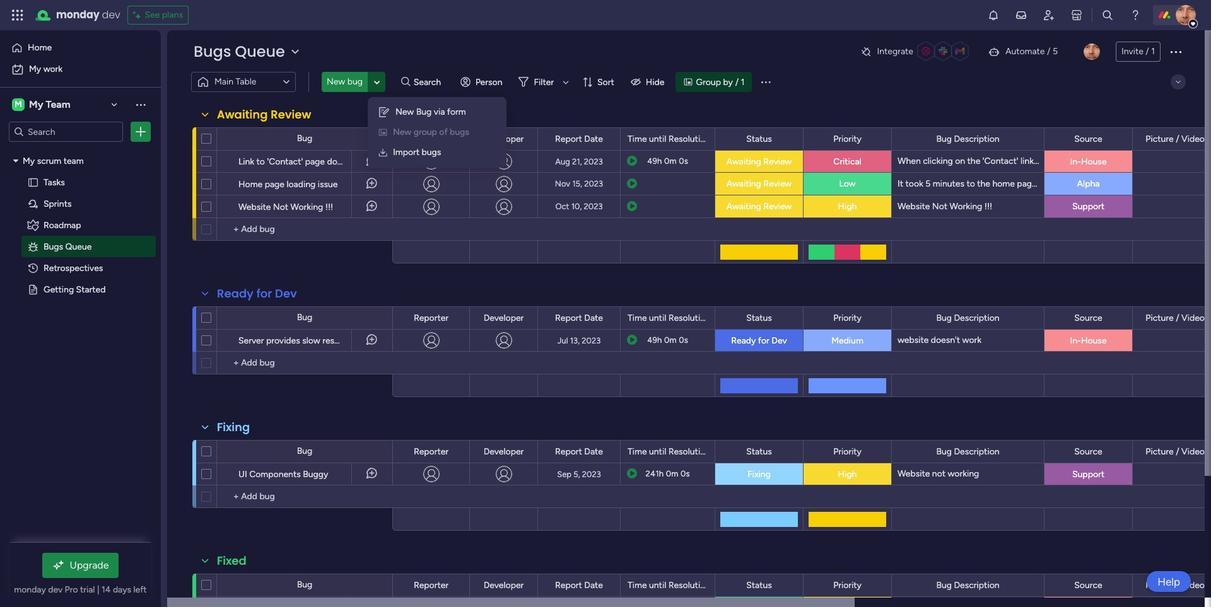 Task type: locate. For each thing, give the bounding box(es) containing it.
1 inside the invite / 1 button
[[1152, 46, 1155, 57]]

search everything image
[[1102, 9, 1114, 21]]

Status field
[[743, 132, 775, 146], [743, 311, 775, 325], [743, 445, 775, 459], [743, 579, 775, 593]]

for inside field
[[257, 286, 272, 302]]

2023
[[584, 157, 603, 166], [584, 179, 603, 189], [584, 202, 603, 211], [582, 336, 601, 345], [582, 470, 601, 479]]

0 horizontal spatial ready for dev
[[217, 286, 297, 302]]

4 reporter field from the top
[[411, 579, 452, 593]]

1 vertical spatial 49h 0m 0s
[[647, 336, 688, 345]]

list box
[[0, 147, 161, 470]]

home for home
[[28, 42, 52, 53]]

2023 for oct 10, 2023
[[584, 202, 603, 211]]

2 vertical spatial my
[[23, 155, 35, 166]]

241h
[[646, 469, 664, 479]]

1 horizontal spatial 1
[[1152, 46, 1155, 57]]

5 right automate
[[1053, 46, 1058, 57]]

my work option
[[8, 59, 153, 79]]

2023 for jul 13, 2023
[[582, 336, 601, 345]]

1 right by
[[741, 77, 745, 87]]

1 horizontal spatial bugs queue
[[194, 41, 285, 62]]

group
[[414, 127, 437, 138]]

bugs
[[450, 127, 469, 138], [422, 147, 441, 158]]

1 picture / video o from the top
[[1146, 133, 1211, 144]]

work down home option
[[43, 64, 63, 74]]

monday left pro
[[14, 585, 46, 596]]

+ Add bug text field
[[223, 222, 387, 237], [223, 356, 387, 371], [223, 490, 387, 505]]

0 vertical spatial ready
[[217, 286, 254, 302]]

status for 2nd status 'field' from the bottom of the page
[[747, 446, 772, 457]]

priority for fourth "priority" field
[[834, 580, 862, 591]]

my for my scrum team
[[23, 155, 35, 166]]

public board image
[[27, 283, 39, 295]]

page down link at the top
[[1017, 178, 1037, 189]]

Priority field
[[830, 132, 865, 146], [830, 311, 865, 325], [830, 445, 865, 459], [830, 579, 865, 593]]

2 in- from the top
[[1070, 335, 1081, 346]]

update feed image
[[1015, 9, 1028, 21]]

0 vertical spatial bugs
[[450, 127, 469, 138]]

Search field
[[411, 73, 448, 91]]

1 priority field from the top
[[830, 132, 865, 146]]

0 horizontal spatial doesn't
[[327, 156, 356, 167]]

new inside button
[[327, 76, 345, 87]]

3 video from the top
[[1182, 446, 1205, 457]]

my
[[29, 64, 41, 74], [29, 98, 43, 110], [23, 155, 35, 166]]

time until resolution for 2nd time until resolution field from the top of the page
[[628, 313, 710, 323]]

1 vertical spatial in-
[[1070, 335, 1081, 346]]

time for 3rd time until resolution field from the top of the page
[[628, 446, 647, 457]]

49h 0m 0s
[[647, 156, 688, 166], [647, 336, 688, 345]]

my inside "list box"
[[23, 155, 35, 166]]

support
[[1073, 201, 1105, 212], [1073, 469, 1105, 480]]

work right the website
[[963, 335, 982, 346]]

'contact' up the home page loading issue
[[267, 156, 303, 167]]

minutes
[[933, 178, 965, 189]]

1 vertical spatial doesn't
[[931, 335, 960, 346]]

1 horizontal spatial not
[[932, 201, 948, 212]]

james peterson image
[[1176, 5, 1196, 25]]

Report Date field
[[552, 132, 606, 146], [552, 311, 606, 325], [552, 445, 606, 459], [552, 579, 606, 593]]

resolution for first time until resolution field from the top
[[669, 133, 710, 144]]

2 horizontal spatial work
[[963, 335, 982, 346]]

options image
[[1169, 44, 1184, 59], [134, 126, 147, 138]]

upgrade
[[70, 560, 109, 572]]

my work link
[[8, 59, 153, 79]]

resolution for 4th time until resolution field from the top of the page
[[669, 580, 710, 591]]

2023 right the 21,
[[584, 157, 603, 166]]

picture / video o
[[1146, 133, 1211, 144], [1146, 313, 1211, 323], [1146, 446, 1211, 457], [1146, 580, 1211, 591]]

0 vertical spatial in-house
[[1070, 156, 1107, 167]]

m
[[15, 99, 22, 110]]

upgrade button
[[42, 553, 119, 579]]

bug description
[[937, 133, 1000, 144], [937, 313, 1000, 323], [937, 446, 1000, 457], [937, 580, 1000, 591]]

new left bug
[[327, 76, 345, 87]]

awaiting review inside field
[[217, 107, 311, 122]]

0 vertical spatial 49h
[[647, 156, 662, 166]]

until
[[649, 133, 666, 144], [649, 313, 666, 323], [649, 446, 666, 457], [649, 580, 666, 591]]

not down minutes
[[932, 201, 948, 212]]

2 house from the top
[[1081, 335, 1107, 346]]

expand image
[[1174, 77, 1184, 87]]

1 horizontal spatial doesn't
[[931, 335, 960, 346]]

home for home page loading issue
[[238, 179, 263, 190]]

1 vertical spatial work
[[359, 156, 378, 167]]

Picture / Video o field
[[1143, 132, 1211, 146], [1143, 311, 1211, 325], [1143, 445, 1211, 459], [1143, 579, 1211, 593]]

1 vertical spatial queue
[[65, 241, 92, 252]]

1 vertical spatial in-house
[[1070, 335, 1107, 346]]

1 house from the top
[[1081, 156, 1107, 167]]

0 horizontal spatial website not working !!!
[[238, 202, 333, 213]]

1 time from the top
[[628, 133, 647, 144]]

2 in-house from the top
[[1070, 335, 1107, 346]]

doesn't right the website
[[931, 335, 960, 346]]

1 report date from the top
[[555, 133, 603, 144]]

1 vertical spatial 0m
[[664, 336, 677, 345]]

1 horizontal spatial ready for dev
[[731, 335, 787, 346]]

1 horizontal spatial bugs
[[194, 41, 231, 62]]

4 description from the top
[[954, 580, 1000, 591]]

0 horizontal spatial ready
[[217, 286, 254, 302]]

0 horizontal spatial bugs queue
[[44, 241, 92, 252]]

the right on
[[968, 156, 981, 167]]

3 resolution from the top
[[669, 446, 710, 457]]

4 source from the top
[[1075, 580, 1103, 591]]

1 priority from the top
[[834, 133, 862, 144]]

4 status from the top
[[747, 580, 772, 591]]

!!! down it took 5 minutes to the home page to load
[[985, 201, 993, 212]]

report date field for ready for dev
[[552, 311, 606, 325]]

2 status from the top
[[747, 313, 772, 323]]

my for my team
[[29, 98, 43, 110]]

alpha
[[1077, 179, 1100, 189]]

website left not
[[898, 469, 930, 480]]

priority for 3rd "priority" field from the bottom of the page
[[834, 313, 862, 323]]

1 horizontal spatial for
[[758, 335, 770, 346]]

1 horizontal spatial dev
[[772, 335, 787, 346]]

1 horizontal spatial ready
[[731, 335, 756, 346]]

3 date from the top
[[584, 446, 603, 457]]

dev left pro
[[48, 585, 63, 596]]

doesn't up issue
[[327, 156, 356, 167]]

to right minutes
[[967, 178, 975, 189]]

import bugs image
[[378, 148, 388, 158]]

1 vertical spatial my
[[29, 98, 43, 110]]

0 horizontal spatial home
[[28, 42, 52, 53]]

2 reporter field from the top
[[411, 311, 452, 325]]

video
[[1182, 133, 1205, 144], [1182, 313, 1205, 323], [1182, 446, 1205, 457], [1182, 580, 1205, 591]]

3 reporter from the top
[[414, 446, 449, 457]]

bugs up main
[[194, 41, 231, 62]]

bugs queue button
[[191, 41, 305, 62]]

3 report date field from the top
[[552, 445, 606, 459]]

monday up home option
[[56, 8, 99, 22]]

1 horizontal spatial queue
[[235, 41, 285, 62]]

2 date from the top
[[584, 313, 603, 323]]

1 in-house from the top
[[1070, 156, 1107, 167]]

2 vertical spatial 0m
[[666, 469, 679, 479]]

4 picture / video o from the top
[[1146, 580, 1211, 591]]

0 vertical spatial options image
[[1169, 44, 1184, 59]]

2023 right 13,
[[582, 336, 601, 345]]

0 horizontal spatial 1
[[741, 77, 745, 87]]

0 vertical spatial support
[[1073, 201, 1105, 212]]

2 resolution from the top
[[669, 313, 710, 323]]

0 vertical spatial fixing
[[217, 420, 250, 435]]

dev for monday dev
[[102, 8, 120, 22]]

3 source field from the top
[[1072, 445, 1106, 459]]

date for fixing
[[584, 446, 603, 457]]

+ add bug text field down buggy
[[223, 490, 387, 505]]

option
[[0, 149, 161, 152]]

1 vertical spatial bugs
[[422, 147, 441, 158]]

dev left see
[[102, 8, 120, 22]]

jul
[[558, 336, 568, 345]]

0 horizontal spatial monday
[[14, 585, 46, 596]]

group by / 1
[[696, 77, 745, 87]]

0 horizontal spatial page
[[265, 179, 285, 190]]

high
[[838, 201, 857, 212], [838, 469, 857, 480]]

'contact' up home
[[983, 156, 1019, 167]]

link to 'contact' page doesn't work
[[238, 156, 378, 167]]

2 horizontal spatial page
[[1017, 178, 1037, 189]]

1 vertical spatial fixing
[[748, 469, 771, 480]]

bugs down roadmap
[[44, 241, 63, 252]]

hide button
[[626, 72, 672, 92]]

Source field
[[1072, 132, 1106, 146], [1072, 311, 1106, 325], [1072, 445, 1106, 459], [1072, 579, 1106, 593]]

video for fourth "picture / video o" 'field'
[[1182, 580, 1205, 591]]

4 time from the top
[[628, 580, 647, 591]]

description
[[954, 133, 1000, 144], [954, 313, 1000, 323], [954, 446, 1000, 457], [954, 580, 1000, 591]]

0 vertical spatial home
[[28, 42, 52, 53]]

via
[[434, 107, 445, 117]]

load
[[1050, 178, 1067, 189]]

0 vertical spatial 0s
[[679, 156, 688, 166]]

4 report date from the top
[[555, 580, 603, 591]]

house
[[1081, 156, 1107, 167], [1081, 335, 1107, 346]]

0 horizontal spatial work
[[43, 64, 63, 74]]

when clicking on the 'contact' link i am simply re-directed to the main page.
[[898, 156, 1198, 167]]

monday for monday dev
[[56, 8, 99, 22]]

report date for fixing
[[555, 446, 603, 457]]

3 report date from the top
[[555, 446, 603, 457]]

resolution
[[669, 133, 710, 144], [669, 313, 710, 323], [669, 446, 710, 457], [669, 580, 710, 591]]

automate / 5
[[1006, 46, 1058, 57]]

not
[[932, 201, 948, 212], [273, 202, 288, 213]]

home link
[[8, 38, 153, 58]]

scrum
[[37, 155, 61, 166]]

work left import bugs image at the left top
[[359, 156, 378, 167]]

i
[[1036, 156, 1039, 167]]

1 status field from the top
[[743, 132, 775, 146]]

0 vertical spatial monday
[[56, 8, 99, 22]]

ui components buggy
[[238, 469, 328, 480]]

dev inside field
[[275, 286, 297, 302]]

website not working !!! down minutes
[[898, 201, 993, 212]]

3 o from the top
[[1207, 446, 1211, 457]]

person button
[[455, 72, 510, 92]]

resolution for 3rd time until resolution field from the top of the page
[[669, 446, 710, 457]]

awaiting inside field
[[217, 107, 268, 122]]

oct 10, 2023
[[556, 202, 603, 211]]

form
[[447, 107, 466, 117]]

new right new group of bugs icon
[[393, 127, 412, 138]]

main
[[1155, 156, 1174, 167]]

new up group at the top left of the page
[[396, 107, 414, 117]]

1 o from the top
[[1207, 133, 1211, 144]]

1 bug description from the top
[[937, 133, 1000, 144]]

0s
[[679, 156, 688, 166], [679, 336, 688, 345], [681, 469, 690, 479]]

video for 3rd "picture / video o" 'field' from the top
[[1182, 446, 1205, 457]]

time for 4th time until resolution field from the top of the page
[[628, 580, 647, 591]]

new for new bug
[[327, 76, 345, 87]]

0 vertical spatial bugs
[[194, 41, 231, 62]]

new for new group of bugs
[[393, 127, 412, 138]]

0 vertical spatial 5
[[1053, 46, 1058, 57]]

clicking
[[923, 156, 953, 167]]

aug
[[555, 157, 570, 166]]

start conversation image
[[351, 597, 392, 608]]

2 vertical spatial work
[[963, 335, 982, 346]]

ui
[[238, 469, 247, 480]]

priority
[[834, 133, 862, 144], [834, 313, 862, 323], [834, 446, 862, 457], [834, 580, 862, 591]]

bugs down new group of bugs
[[422, 147, 441, 158]]

time until resolution for first time until resolution field from the top
[[628, 133, 710, 144]]

3 picture from the top
[[1146, 446, 1174, 457]]

queue up retrospectives
[[65, 241, 92, 252]]

new inside 'menu item'
[[393, 127, 412, 138]]

bugs queue up the main table
[[194, 41, 285, 62]]

3 description from the top
[[954, 446, 1000, 457]]

1 in- from the top
[[1070, 156, 1081, 167]]

4 report date field from the top
[[552, 579, 606, 593]]

Time until Resolution field
[[625, 132, 711, 146], [625, 311, 711, 325], [625, 445, 711, 459], [625, 579, 711, 593]]

fixing inside field
[[217, 420, 250, 435]]

2 source from the top
[[1075, 313, 1103, 323]]

0 vertical spatial dev
[[102, 8, 120, 22]]

took
[[906, 178, 924, 189]]

1 report date field from the top
[[552, 132, 606, 146]]

0 horizontal spatial dev
[[48, 585, 63, 596]]

2 time from the top
[[628, 313, 647, 323]]

page left loading in the top of the page
[[265, 179, 285, 190]]

+ add bug text field down loading in the top of the page
[[223, 222, 387, 237]]

1 horizontal spatial monday
[[56, 8, 99, 22]]

the
[[968, 156, 981, 167], [1140, 156, 1153, 167], [977, 178, 991, 189]]

/
[[1047, 46, 1051, 57], [1146, 46, 1149, 57], [736, 77, 739, 87], [1176, 133, 1180, 144], [1176, 313, 1180, 323], [1176, 446, 1180, 457], [1176, 580, 1180, 591]]

+ add bug text field down server provides slow response times
[[223, 356, 387, 371]]

ready for dev inside field
[[217, 286, 297, 302]]

1 reporter from the top
[[414, 133, 449, 144]]

queue
[[235, 41, 285, 62], [65, 241, 92, 252]]

3 time until resolution field from the top
[[625, 445, 711, 459]]

on
[[955, 156, 965, 167]]

loading
[[287, 179, 316, 190]]

not down the home page loading issue
[[273, 202, 288, 213]]

date for ready for dev
[[584, 313, 603, 323]]

0 horizontal spatial 5
[[926, 178, 931, 189]]

website
[[898, 201, 930, 212], [238, 202, 271, 213], [898, 469, 930, 480]]

4 bug description field from the top
[[933, 579, 1003, 593]]

working down it took 5 minutes to the home page to load
[[950, 201, 983, 212]]

group
[[696, 77, 721, 87]]

1 vertical spatial 49h
[[647, 336, 662, 345]]

1 report from the top
[[555, 133, 582, 144]]

1 support from the top
[[1073, 201, 1105, 212]]

aug 21, 2023
[[555, 157, 603, 166]]

2 time until resolution field from the top
[[625, 311, 711, 325]]

home inside home option
[[28, 42, 52, 53]]

dev for monday dev pro trial | 14 days left
[[48, 585, 63, 596]]

4 time until resolution field from the top
[[625, 579, 711, 593]]

2 time until resolution from the top
[[628, 313, 710, 323]]

1 vertical spatial for
[[758, 335, 770, 346]]

website not working !!! down the home page loading issue
[[238, 202, 333, 213]]

4 time until resolution from the top
[[628, 580, 710, 591]]

Developer field
[[481, 132, 527, 146], [481, 311, 527, 325], [481, 445, 527, 459], [481, 579, 527, 593]]

3 time until resolution from the top
[[628, 446, 710, 457]]

main table
[[215, 76, 256, 87]]

0 vertical spatial 49h 0m 0s
[[647, 156, 688, 166]]

1 horizontal spatial work
[[359, 156, 378, 167]]

2 report date from the top
[[555, 313, 603, 323]]

0 vertical spatial in-
[[1070, 156, 1081, 167]]

oct
[[556, 202, 569, 211]]

1 vertical spatial ready
[[731, 335, 756, 346]]

3 status field from the top
[[743, 445, 775, 459]]

home up my work
[[28, 42, 52, 53]]

1 horizontal spatial home
[[238, 179, 263, 190]]

1 time until resolution from the top
[[628, 133, 710, 144]]

0 vertical spatial bugs queue
[[194, 41, 285, 62]]

3 report from the top
[[555, 446, 582, 457]]

4 o from the top
[[1207, 580, 1211, 591]]

1 vertical spatial dev
[[48, 585, 63, 596]]

2023 right 15,
[[584, 179, 603, 189]]

1 developer field from the top
[[481, 132, 527, 146]]

priority for 1st "priority" field from the top
[[834, 133, 862, 144]]

page up issue
[[305, 156, 325, 167]]

3 source from the top
[[1075, 446, 1103, 457]]

options image down workspace options image
[[134, 126, 147, 138]]

5 right took
[[926, 178, 931, 189]]

Bug Description field
[[933, 132, 1003, 146], [933, 311, 1003, 325], [933, 445, 1003, 459], [933, 579, 1003, 593]]

3 status from the top
[[747, 446, 772, 457]]

Fixed field
[[214, 553, 250, 570]]

0 vertical spatial ready for dev
[[217, 286, 297, 302]]

monday for monday dev pro trial | 14 days left
[[14, 585, 46, 596]]

my right workspace icon
[[29, 98, 43, 110]]

Reporter field
[[411, 132, 452, 146], [411, 311, 452, 325], [411, 445, 452, 459], [411, 579, 452, 593]]

2 report date field from the top
[[552, 311, 606, 325]]

help button
[[1147, 572, 1191, 592]]

bugs right of
[[450, 127, 469, 138]]

!!! down issue
[[325, 202, 333, 213]]

my inside workspace selection element
[[29, 98, 43, 110]]

0 vertical spatial 1
[[1152, 46, 1155, 57]]

queue up table
[[235, 41, 285, 62]]

2 o from the top
[[1207, 313, 1211, 323]]

0 vertical spatial house
[[1081, 156, 1107, 167]]

1 vertical spatial high
[[838, 469, 857, 480]]

0 horizontal spatial for
[[257, 286, 272, 302]]

bugs queue down roadmap
[[44, 241, 92, 252]]

4 resolution from the top
[[669, 580, 710, 591]]

2023 right the 10,
[[584, 202, 603, 211]]

1 right invite
[[1152, 46, 1155, 57]]

2023 right 5,
[[582, 470, 601, 479]]

new group of bugs image
[[378, 127, 388, 138]]

work
[[43, 64, 63, 74], [359, 156, 378, 167], [963, 335, 982, 346]]

0m
[[664, 156, 677, 166], [664, 336, 677, 345], [666, 469, 679, 479]]

working down loading in the top of the page
[[291, 202, 323, 213]]

my right the caret down icon
[[23, 155, 35, 166]]

import
[[393, 147, 420, 158]]

/ inside button
[[1146, 46, 1149, 57]]

0 vertical spatial + add bug text field
[[223, 222, 387, 237]]

issue
[[318, 179, 338, 190]]

reporter for second reporter field from the top of the page
[[414, 313, 449, 323]]

0 vertical spatial new
[[327, 76, 345, 87]]

bug
[[416, 107, 432, 117], [297, 133, 313, 144], [937, 133, 952, 144], [297, 312, 313, 323], [937, 313, 952, 323], [297, 446, 313, 457], [937, 446, 952, 457], [297, 580, 313, 591], [937, 580, 952, 591]]

1 vertical spatial new
[[396, 107, 414, 117]]

0 vertical spatial for
[[257, 286, 272, 302]]

0 vertical spatial high
[[838, 201, 857, 212]]

o for fourth "picture / video o" 'field'
[[1207, 580, 1211, 591]]

4 priority from the top
[[834, 580, 862, 591]]

options image up expand icon
[[1169, 44, 1184, 59]]

to
[[1129, 156, 1138, 167], [257, 156, 265, 167], [967, 178, 975, 189], [1039, 178, 1048, 189]]

sort
[[598, 77, 614, 87]]

1 vertical spatial bugs queue
[[44, 241, 92, 252]]

Ready for Dev field
[[214, 286, 300, 302]]

0 vertical spatial dev
[[275, 286, 297, 302]]

2 priority from the top
[[834, 313, 862, 323]]

report date for ready for dev
[[555, 313, 603, 323]]

1 horizontal spatial dev
[[102, 8, 120, 22]]

home
[[28, 42, 52, 53], [238, 179, 263, 190]]

0 vertical spatial my
[[29, 64, 41, 74]]

angle down image
[[374, 77, 380, 87]]

1 description from the top
[[954, 133, 1000, 144]]

2 report from the top
[[555, 313, 582, 323]]

1 horizontal spatial 5
[[1053, 46, 1058, 57]]

2023 for nov 15, 2023
[[584, 179, 603, 189]]

1 vertical spatial home
[[238, 179, 263, 190]]

ready
[[217, 286, 254, 302], [731, 335, 756, 346]]

4 picture / video o field from the top
[[1143, 579, 1211, 593]]

1 vertical spatial house
[[1081, 335, 1107, 346]]

home down link
[[238, 179, 263, 190]]

1 horizontal spatial fixing
[[748, 469, 771, 480]]

1 status from the top
[[747, 133, 772, 144]]

10,
[[571, 202, 582, 211]]

time for 2nd time until resolution field from the top of the page
[[628, 313, 647, 323]]

2 vertical spatial new
[[393, 127, 412, 138]]

hide
[[646, 77, 665, 87]]

my inside option
[[29, 64, 41, 74]]

0 vertical spatial work
[[43, 64, 63, 74]]

1 vertical spatial options image
[[134, 126, 147, 138]]

1 vertical spatial support
[[1073, 469, 1105, 480]]

my up workspace selection element
[[29, 64, 41, 74]]

2 vertical spatial + add bug text field
[[223, 490, 387, 505]]

invite / 1 button
[[1116, 42, 1161, 62]]



Task type: describe. For each thing, give the bounding box(es) containing it.
o for 4th "picture / video o" 'field' from the bottom of the page
[[1207, 133, 1211, 144]]

3 priority field from the top
[[830, 445, 865, 459]]

link
[[1021, 156, 1034, 167]]

13,
[[570, 336, 580, 345]]

0 horizontal spatial options image
[[134, 126, 147, 138]]

sep
[[557, 470, 572, 479]]

sep 5, 2023
[[557, 470, 601, 479]]

simply
[[1055, 156, 1081, 167]]

buggy
[[303, 469, 328, 480]]

new bug via form
[[396, 107, 466, 117]]

3 reporter field from the top
[[411, 445, 452, 459]]

2 bug description field from the top
[[933, 311, 1003, 325]]

server
[[238, 336, 264, 346]]

4 picture from the top
[[1146, 580, 1174, 591]]

started
[[76, 284, 106, 295]]

1 vertical spatial 1
[[741, 77, 745, 87]]

it took 5 minutes to the home page to load
[[898, 178, 1067, 189]]

table
[[236, 76, 256, 87]]

2 49h from the top
[[647, 336, 662, 345]]

v2 search image
[[401, 75, 411, 89]]

3 + add bug text field from the top
[[223, 490, 387, 505]]

3 developer from the top
[[484, 446, 524, 457]]

report date field for fixing
[[552, 445, 606, 459]]

time until resolution for 4th time until resolution field from the top of the page
[[628, 580, 710, 591]]

sprints
[[44, 198, 72, 209]]

5 for took
[[926, 178, 931, 189]]

1 vertical spatial ready for dev
[[731, 335, 787, 346]]

14
[[102, 585, 111, 596]]

my for my work
[[29, 64, 41, 74]]

home page loading issue
[[238, 179, 338, 190]]

3 until from the top
[[649, 446, 666, 457]]

4 developer from the top
[[484, 580, 524, 591]]

am
[[1041, 156, 1053, 167]]

monday dev
[[56, 8, 120, 22]]

my team
[[29, 98, 70, 110]]

report for ready for dev
[[555, 313, 582, 323]]

person
[[476, 77, 503, 87]]

bug
[[347, 76, 363, 87]]

1 49h from the top
[[647, 156, 662, 166]]

date for fixed
[[584, 580, 603, 591]]

3 picture / video o field from the top
[[1143, 445, 1211, 459]]

2 high from the top
[[838, 469, 857, 480]]

times
[[361, 336, 383, 346]]

select product image
[[11, 9, 24, 21]]

the left home
[[977, 178, 991, 189]]

link
[[238, 156, 254, 167]]

2 description from the top
[[954, 313, 1000, 323]]

0 horizontal spatial 'contact'
[[267, 156, 303, 167]]

1 horizontal spatial working
[[950, 201, 983, 212]]

1 + add bug text field from the top
[[223, 222, 387, 237]]

report for fixed
[[555, 580, 582, 591]]

1 horizontal spatial !!!
[[985, 201, 993, 212]]

0 horizontal spatial bugs
[[422, 147, 441, 158]]

0 horizontal spatial bugs
[[44, 241, 63, 252]]

see plans
[[145, 9, 183, 20]]

bugs queue inside "list box"
[[44, 241, 92, 252]]

o for third "picture / video o" 'field' from the bottom
[[1207, 313, 1211, 323]]

1 picture from the top
[[1146, 133, 1174, 144]]

video for third "picture / video o" 'field' from the bottom
[[1182, 313, 1205, 323]]

components
[[249, 469, 301, 480]]

to left load
[[1039, 178, 1048, 189]]

2 picture / video o from the top
[[1146, 313, 1211, 323]]

1 source field from the top
[[1072, 132, 1106, 146]]

import bugs
[[393, 147, 441, 158]]

0 horizontal spatial !!!
[[325, 202, 333, 213]]

3 bug description from the top
[[937, 446, 1000, 457]]

slow
[[302, 336, 320, 346]]

0 vertical spatial queue
[[235, 41, 285, 62]]

video for 4th "picture / video o" 'field' from the bottom of the page
[[1182, 133, 1205, 144]]

days
[[113, 585, 131, 596]]

Search in workspace field
[[26, 125, 105, 139]]

0 horizontal spatial not
[[273, 202, 288, 213]]

james peterson image
[[1084, 44, 1100, 60]]

5 for /
[[1053, 46, 1058, 57]]

work inside my work option
[[43, 64, 63, 74]]

4 until from the top
[[649, 580, 666, 591]]

priority for 3rd "priority" field from the top
[[834, 446, 862, 457]]

workspace options image
[[134, 98, 147, 111]]

nov 15, 2023
[[555, 179, 603, 189]]

response
[[322, 336, 359, 346]]

1 picture / video o field from the top
[[1143, 132, 1211, 146]]

Awaiting Review field
[[214, 107, 314, 123]]

to right link
[[257, 156, 265, 167]]

it
[[898, 178, 904, 189]]

5,
[[574, 470, 580, 479]]

fixed
[[217, 553, 247, 569]]

invite / 1
[[1122, 46, 1155, 57]]

1 developer from the top
[[484, 133, 524, 144]]

low
[[839, 179, 856, 189]]

team
[[64, 155, 84, 166]]

1 reporter field from the top
[[411, 132, 452, 146]]

public board image
[[27, 176, 39, 188]]

new group of bugs
[[393, 127, 469, 138]]

website down took
[[898, 201, 930, 212]]

invite members image
[[1043, 9, 1056, 21]]

filter button
[[514, 72, 574, 92]]

3 picture / video o from the top
[[1146, 446, 1211, 457]]

team
[[46, 98, 70, 110]]

pro
[[65, 585, 78, 596]]

1 vertical spatial 0s
[[679, 336, 688, 345]]

2 support from the top
[[1073, 469, 1105, 480]]

2 49h 0m 0s from the top
[[647, 336, 688, 345]]

1 until from the top
[[649, 133, 666, 144]]

2 + add bug text field from the top
[[223, 356, 387, 371]]

workspace image
[[12, 98, 25, 112]]

help
[[1158, 576, 1180, 588]]

3 bug description field from the top
[[933, 445, 1003, 459]]

provides
[[266, 336, 300, 346]]

4 developer field from the top
[[481, 579, 527, 593]]

the left main
[[1140, 156, 1153, 167]]

help image
[[1129, 9, 1142, 21]]

arrow down image
[[558, 74, 574, 90]]

monday marketplace image
[[1071, 9, 1083, 21]]

see
[[145, 9, 160, 20]]

15,
[[572, 179, 582, 189]]

2023 for aug 21, 2023
[[584, 157, 603, 166]]

1 horizontal spatial page
[[305, 156, 325, 167]]

4 status field from the top
[[743, 579, 775, 593]]

status for 3rd status 'field' from the bottom
[[747, 313, 772, 323]]

3 developer field from the top
[[481, 445, 527, 459]]

1 49h 0m 0s from the top
[[647, 156, 688, 166]]

ready inside field
[[217, 286, 254, 302]]

o for 3rd "picture / video o" 'field' from the top
[[1207, 446, 1211, 457]]

status for 1st status 'field' from the top
[[747, 133, 772, 144]]

report for fixing
[[555, 446, 582, 457]]

home
[[993, 178, 1015, 189]]

integrate button
[[856, 38, 978, 65]]

2 bug description from the top
[[937, 313, 1000, 323]]

getting started
[[44, 284, 106, 295]]

new group of bugs menu item
[[378, 125, 497, 140]]

2 source field from the top
[[1072, 311, 1106, 325]]

roadmap
[[44, 220, 81, 230]]

automate
[[1006, 46, 1045, 57]]

2 developer from the top
[[484, 313, 524, 323]]

2 developer field from the top
[[481, 311, 527, 325]]

website not working
[[898, 469, 979, 480]]

1 bug description field from the top
[[933, 132, 1003, 146]]

1 high from the top
[[838, 201, 857, 212]]

1 horizontal spatial options image
[[1169, 44, 1184, 59]]

notifications image
[[987, 9, 1000, 21]]

1 horizontal spatial 'contact'
[[983, 156, 1019, 167]]

my work
[[29, 64, 63, 74]]

report date field for fixed
[[552, 579, 606, 593]]

sort button
[[577, 72, 622, 92]]

21,
[[572, 157, 582, 166]]

resolution for 2nd time until resolution field from the top of the page
[[669, 313, 710, 323]]

monday dev pro trial | 14 days left
[[14, 585, 147, 596]]

1 horizontal spatial website not working !!!
[[898, 201, 993, 212]]

Fixing field
[[214, 420, 253, 436]]

0 horizontal spatial working
[[291, 202, 323, 213]]

review inside field
[[271, 107, 311, 122]]

2 picture from the top
[[1146, 313, 1174, 323]]

4 source field from the top
[[1072, 579, 1106, 593]]

caret down image
[[13, 156, 18, 165]]

to right directed
[[1129, 156, 1138, 167]]

main table button
[[191, 72, 296, 92]]

plans
[[162, 9, 183, 20]]

2 status field from the top
[[743, 311, 775, 325]]

nov
[[555, 179, 570, 189]]

left
[[133, 585, 147, 596]]

report date for fixed
[[555, 580, 603, 591]]

trial
[[80, 585, 95, 596]]

when
[[898, 156, 921, 167]]

0 horizontal spatial queue
[[65, 241, 92, 252]]

main
[[215, 76, 233, 87]]

website down the home page loading issue
[[238, 202, 271, 213]]

of
[[439, 127, 448, 138]]

retrospectives
[[44, 262, 103, 273]]

|
[[97, 585, 99, 596]]

critical
[[834, 156, 862, 167]]

0 vertical spatial 0m
[[664, 156, 677, 166]]

time for first time until resolution field from the top
[[628, 133, 647, 144]]

1 date from the top
[[584, 133, 603, 144]]

menu image
[[760, 76, 773, 88]]

integrate
[[877, 46, 914, 57]]

not
[[932, 469, 946, 480]]

website
[[898, 335, 929, 346]]

reporter for 1st reporter field from the top of the page
[[414, 133, 449, 144]]

getting
[[44, 284, 74, 295]]

2 until from the top
[[649, 313, 666, 323]]

2023 for sep 5, 2023
[[582, 470, 601, 479]]

bugs inside 'menu item'
[[450, 127, 469, 138]]

workspace selection element
[[12, 97, 72, 112]]

1 source from the top
[[1075, 133, 1103, 144]]

new bug
[[327, 76, 363, 87]]

server provides slow response times
[[238, 336, 383, 346]]

2 picture / video o field from the top
[[1143, 311, 1211, 325]]

time until resolution for 3rd time until resolution field from the top of the page
[[628, 446, 710, 457]]

4 bug description from the top
[[937, 580, 1000, 591]]

page.
[[1177, 156, 1198, 167]]

reporter for fourth reporter field from the top
[[414, 580, 449, 591]]

working
[[948, 469, 979, 480]]

2 vertical spatial 0s
[[681, 469, 690, 479]]

filter
[[534, 77, 554, 87]]

home option
[[8, 38, 153, 58]]

list box containing my scrum team
[[0, 147, 161, 470]]

status for 4th status 'field' from the top of the page
[[747, 580, 772, 591]]

0 vertical spatial doesn't
[[327, 156, 356, 167]]

tasks
[[44, 177, 65, 187]]

new for new bug via form
[[396, 107, 414, 117]]

re-
[[1083, 156, 1094, 167]]

1 time until resolution field from the top
[[625, 132, 711, 146]]

4 priority field from the top
[[830, 579, 865, 593]]

2 priority field from the top
[[830, 311, 865, 325]]

reporter for 2nd reporter field from the bottom
[[414, 446, 449, 457]]



Task type: vqa. For each thing, say whether or not it's contained in the screenshot.
Help BUTTON
yes



